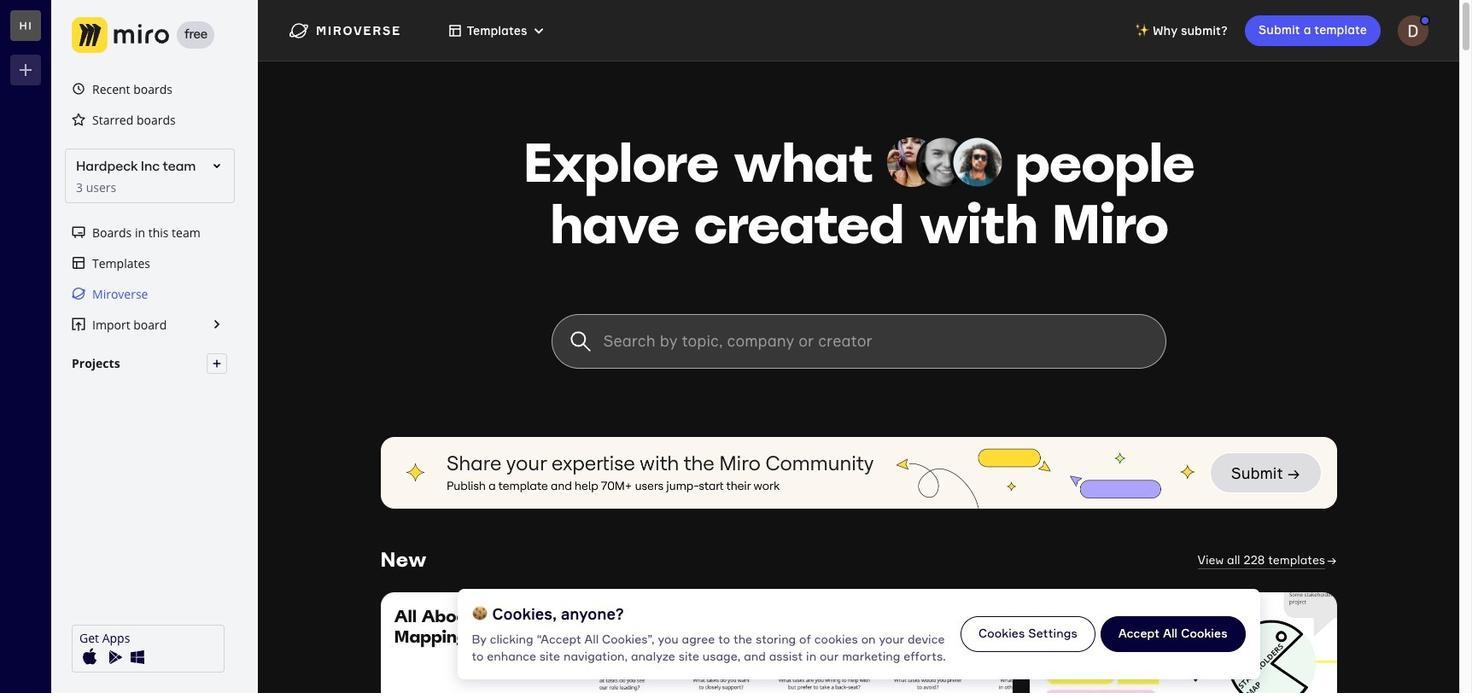Task type: locate. For each thing, give the bounding box(es) containing it.
0 vertical spatial spagx image
[[72, 82, 85, 96]]

spagx image
[[72, 82, 85, 96], [72, 113, 85, 126], [72, 226, 85, 239]]

img image
[[72, 17, 169, 53], [79, 648, 100, 668], [103, 648, 124, 668], [127, 648, 148, 668]]

1 horizontal spatial spagx image
[[212, 359, 222, 369]]

1 vertical spatial spagx image
[[212, 359, 222, 369]]

1 vertical spatial spagx image
[[72, 113, 85, 126]]

current team section region
[[62, 217, 238, 340]]

spagx image
[[72, 256, 85, 270], [212, 359, 222, 369]]

3 spagx image from the top
[[72, 226, 85, 239]]

0 vertical spatial spagx image
[[72, 256, 85, 270]]

2 vertical spatial spagx image
[[72, 226, 85, 239]]

0 horizontal spatial spagx image
[[72, 256, 85, 270]]



Task type: vqa. For each thing, say whether or not it's contained in the screenshot.
SPAGX icon
yes



Task type: describe. For each thing, give the bounding box(es) containing it.
switch to hardpeck inc team image
[[10, 10, 41, 41]]

spagx image inside current team section region
[[72, 256, 85, 270]]

spagx image inside current team section region
[[72, 226, 85, 239]]

2 spagx image from the top
[[72, 113, 85, 126]]

1 spagx image from the top
[[72, 82, 85, 96]]



